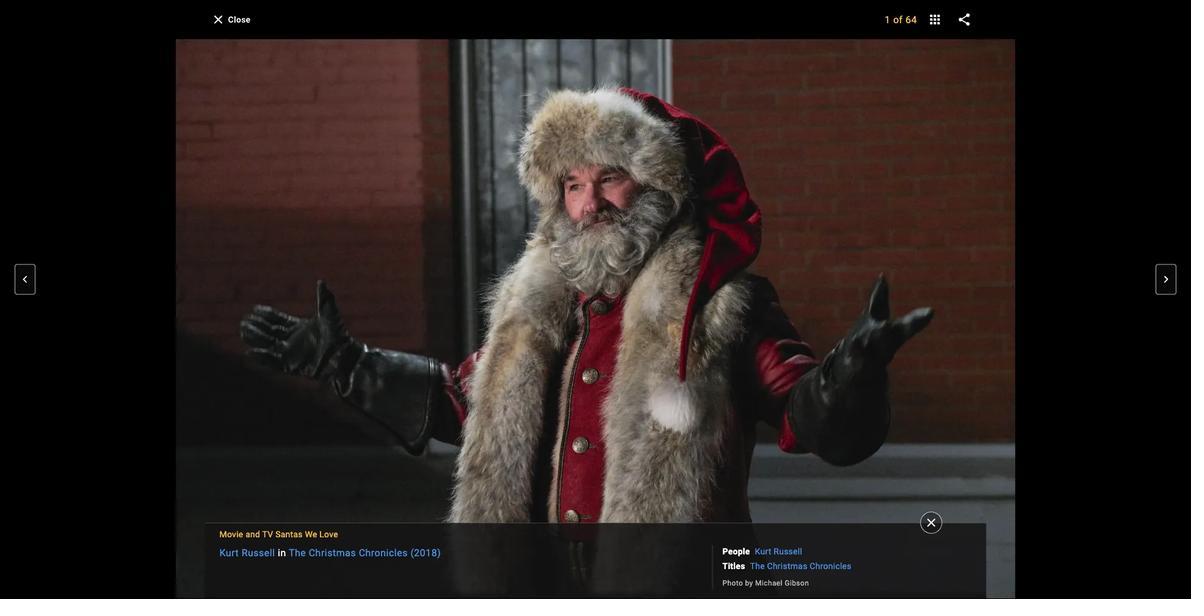 Task type: vqa. For each thing, say whether or not it's contained in the screenshot.
The Christmas Chronicles (2018) link
yes



Task type: describe. For each thing, give the bounding box(es) containing it.
0 horizontal spatial christmas
[[309, 547, 356, 558]]

gallery image
[[928, 12, 943, 27]]

chronicles inside the people kurt russell titles the christmas chronicles
[[810, 561, 852, 571]]

0 horizontal spatial the
[[289, 547, 306, 558]]

people kurt russell titles the christmas chronicles
[[723, 546, 852, 571]]

close button
[[205, 8, 260, 30]]

next image
[[1159, 272, 1174, 287]]

michael
[[755, 579, 783, 587]]

and
[[246, 529, 260, 539]]

of
[[894, 14, 903, 25]]

previous image
[[18, 272, 32, 287]]

photo
[[723, 579, 743, 587]]

share on social media image
[[957, 12, 972, 27]]

christmas inside the people kurt russell titles the christmas chronicles
[[767, 561, 808, 571]]

kurt russell button
[[755, 545, 802, 558]]

close image
[[924, 515, 939, 530]]

1 of 64
[[885, 14, 917, 25]]

russell inside the people kurt russell titles the christmas chronicles
[[774, 546, 802, 556]]

the christmas chronicles button
[[750, 560, 852, 572]]

0 horizontal spatial russell
[[242, 547, 275, 558]]

1
[[885, 14, 891, 25]]

in
[[278, 547, 286, 558]]



Task type: locate. For each thing, give the bounding box(es) containing it.
people
[[723, 546, 750, 556]]

movie and tv santas we love
[[220, 529, 338, 539]]

russell up the christmas chronicles button
[[774, 546, 802, 556]]

kurt down "movie"
[[220, 547, 239, 558]]

main content containing 1 of 64
[[0, 0, 1191, 599]]

the inside the people kurt russell titles the christmas chronicles
[[750, 561, 765, 571]]

christmas down "kurt russell" "button"
[[767, 561, 808, 571]]

santas
[[276, 529, 303, 539]]

1 horizontal spatial kurt
[[755, 546, 772, 556]]

russell down and
[[242, 547, 275, 558]]

1 vertical spatial christmas
[[767, 561, 808, 571]]

1 horizontal spatial the
[[750, 561, 765, 571]]

1 horizontal spatial chronicles
[[810, 561, 852, 571]]

christmas down love
[[309, 547, 356, 558]]

the up by
[[750, 561, 765, 571]]

russell
[[774, 546, 802, 556], [242, 547, 275, 558]]

0 vertical spatial chronicles
[[359, 547, 408, 558]]

1 horizontal spatial russell
[[774, 546, 802, 556]]

by
[[745, 579, 753, 587]]

1 horizontal spatial christmas
[[767, 561, 808, 571]]

1 vertical spatial the
[[750, 561, 765, 571]]

main content
[[0, 0, 1191, 599]]

christmas
[[309, 547, 356, 558], [767, 561, 808, 571]]

titles
[[723, 561, 745, 571]]

love
[[320, 529, 338, 539]]

0 vertical spatial the
[[289, 547, 306, 558]]

clear image
[[211, 12, 226, 27]]

movie
[[220, 529, 243, 539]]

kurt right "people"
[[755, 546, 772, 556]]

64
[[906, 14, 917, 25]]

gibson
[[785, 579, 809, 587]]

kurt inside the people kurt russell titles the christmas chronicles
[[755, 546, 772, 556]]

0 horizontal spatial chronicles
[[359, 547, 408, 558]]

we
[[305, 529, 317, 539]]

close
[[228, 14, 251, 24]]

chronicles
[[359, 547, 408, 558], [810, 561, 852, 571]]

the christmas chronicles (2018) link
[[289, 547, 441, 558]]

0 vertical spatial christmas
[[309, 547, 356, 558]]

1 vertical spatial chronicles
[[810, 561, 852, 571]]

the
[[289, 547, 306, 558], [750, 561, 765, 571]]

kurt
[[755, 546, 772, 556], [220, 547, 239, 558]]

0 horizontal spatial kurt
[[220, 547, 239, 558]]

the right in
[[289, 547, 306, 558]]

(2018)
[[411, 547, 441, 558]]

tv
[[262, 529, 273, 539]]

kurt russell in the christmas chronicles (2018)
[[220, 547, 441, 558]]

kurt russell link
[[220, 547, 275, 558]]

photo by michael gibson
[[723, 579, 809, 587]]



